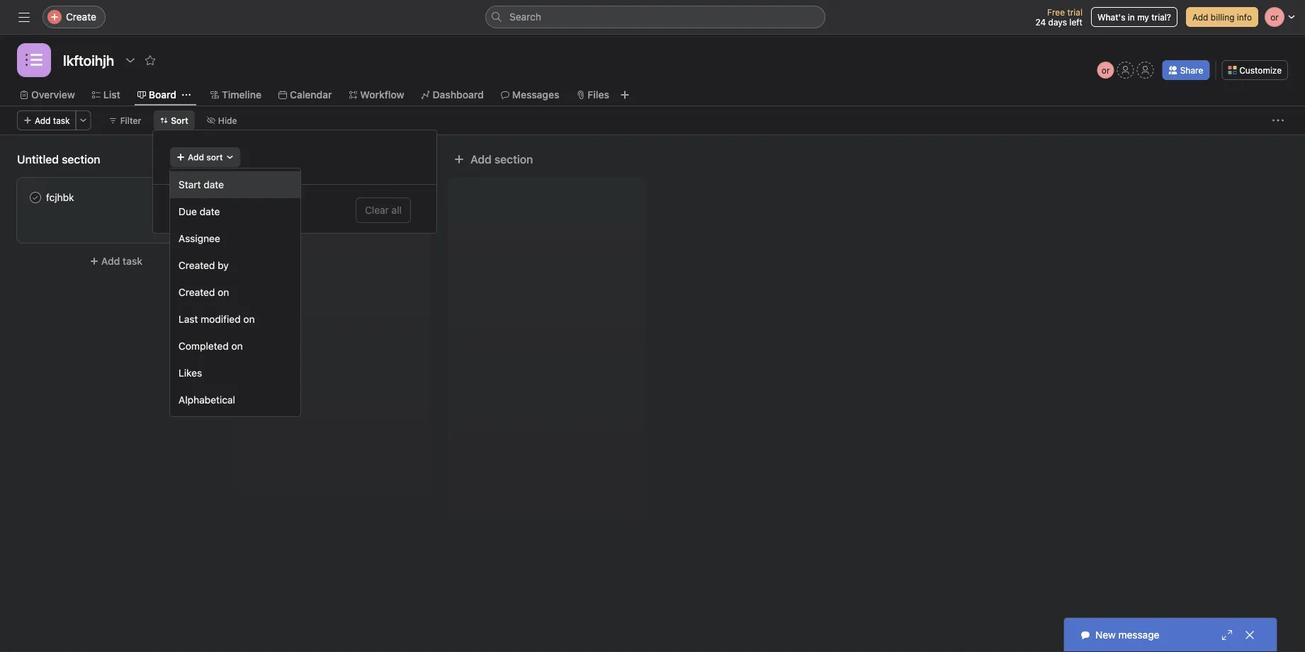 Task type: locate. For each thing, give the bounding box(es) containing it.
start
[[179, 179, 201, 191]]

timeline link
[[210, 87, 261, 103]]

1 vertical spatial add task button
[[241, 186, 422, 212]]

2 vertical spatial task
[[123, 255, 143, 267]]

trial
[[1068, 7, 1083, 17]]

0 vertical spatial date
[[204, 179, 224, 191]]

left
[[1070, 17, 1083, 27]]

add task
[[35, 116, 70, 125], [317, 193, 358, 205], [101, 255, 143, 267]]

customize
[[1240, 65, 1282, 75]]

None text field
[[60, 47, 118, 73]]

start date menu item
[[170, 172, 301, 198]]

search button
[[485, 6, 826, 28]]

search
[[510, 11, 541, 23]]

clear all
[[365, 204, 402, 216]]

2 horizontal spatial on
[[243, 314, 255, 325]]

on down modified
[[231, 341, 243, 352]]

add
[[1193, 12, 1209, 22], [35, 116, 51, 125], [188, 152, 204, 162], [471, 153, 492, 166], [317, 193, 335, 205], [101, 255, 120, 267]]

2 horizontal spatial task
[[338, 193, 358, 205]]

2 created from the top
[[179, 287, 215, 298]]

1 horizontal spatial on
[[231, 341, 243, 352]]

timeline
[[222, 89, 261, 101]]

task
[[53, 116, 70, 125], [338, 193, 358, 205], [123, 255, 143, 267]]

tab actions image
[[182, 91, 191, 99]]

my
[[1138, 12, 1149, 22]]

date inside menu item
[[204, 179, 224, 191]]

what's in my trial? button
[[1091, 7, 1178, 27]]

workflow
[[360, 89, 404, 101]]

0 vertical spatial created
[[179, 260, 215, 271]]

on down by
[[218, 287, 229, 298]]

created down "created by"
[[179, 287, 215, 298]]

likes
[[179, 367, 202, 379]]

add task button
[[17, 111, 76, 130], [241, 186, 422, 212], [17, 249, 215, 274]]

1 vertical spatial created
[[179, 287, 215, 298]]

add tab image
[[619, 89, 631, 101]]

khvjgfjh
[[232, 153, 274, 166]]

1 vertical spatial date
[[200, 206, 220, 218]]

on
[[218, 287, 229, 298], [243, 314, 255, 325], [231, 341, 243, 352]]

add to starred image
[[145, 55, 156, 66]]

hide
[[218, 116, 237, 125]]

2 horizontal spatial add task
[[317, 193, 358, 205]]

created
[[179, 260, 215, 271], [179, 287, 215, 298]]

add billing info button
[[1186, 7, 1259, 27]]

date for start date
[[204, 179, 224, 191]]

messages
[[512, 89, 559, 101]]

completed image
[[27, 189, 44, 206]]

list image
[[26, 52, 43, 69]]

0 vertical spatial add task
[[35, 116, 70, 125]]

1 horizontal spatial add task
[[101, 255, 143, 267]]

created by
[[179, 260, 229, 271]]

board
[[149, 89, 176, 101]]

0 horizontal spatial on
[[218, 287, 229, 298]]

2 vertical spatial add task
[[101, 255, 143, 267]]

days
[[1049, 17, 1067, 27]]

start date
[[179, 179, 224, 191]]

created left by
[[179, 260, 215, 271]]

1 created from the top
[[179, 260, 215, 271]]

add for the bottom add task button
[[101, 255, 120, 267]]

1 vertical spatial on
[[243, 314, 255, 325]]

board link
[[137, 87, 176, 103]]

sort
[[171, 116, 188, 125]]

date for due date
[[200, 206, 220, 218]]

more actions image
[[79, 116, 88, 125]]

date right due
[[200, 206, 220, 218]]

workflow link
[[349, 87, 404, 103]]

1 vertical spatial add task
[[317, 193, 358, 205]]

0 horizontal spatial task
[[53, 116, 70, 125]]

on right modified
[[243, 314, 255, 325]]

date right the start
[[204, 179, 224, 191]]

0 vertical spatial task
[[53, 116, 70, 125]]

sort button
[[153, 111, 195, 130]]

date
[[204, 179, 224, 191], [200, 206, 220, 218]]

list
[[103, 89, 120, 101]]

Completed checkbox
[[27, 189, 44, 206]]

info
[[1237, 12, 1252, 22]]

created for created by
[[179, 260, 215, 271]]

add inside popup button
[[188, 152, 204, 162]]

task for the bottom add task button
[[123, 255, 143, 267]]

completed
[[179, 341, 229, 352]]

add task for the bottom add task button
[[101, 255, 143, 267]]

add section button
[[448, 147, 539, 172]]

2 vertical spatial on
[[231, 341, 243, 352]]

or button
[[1098, 62, 1115, 79]]

by
[[218, 260, 229, 271]]

1 horizontal spatial task
[[123, 255, 143, 267]]

messages link
[[501, 87, 559, 103]]

clear all dialog
[[153, 130, 437, 233]]

0 vertical spatial on
[[218, 287, 229, 298]]

alphabetical
[[179, 394, 235, 406]]

untitled section
[[17, 153, 100, 166]]

files link
[[576, 87, 609, 103]]

0 horizontal spatial add task
[[35, 116, 70, 125]]



Task type: describe. For each thing, give the bounding box(es) containing it.
add for add section button
[[471, 153, 492, 166]]

created for created on
[[179, 287, 215, 298]]

share button
[[1163, 60, 1210, 80]]

last modified on
[[179, 314, 255, 325]]

clear
[[365, 204, 389, 216]]

created on
[[179, 287, 229, 298]]

close image
[[1245, 630, 1256, 641]]

free
[[1048, 7, 1065, 17]]

or
[[1102, 65, 1110, 75]]

expand new message image
[[1222, 630, 1233, 641]]

assignee
[[179, 233, 220, 245]]

calendar link
[[278, 87, 332, 103]]

trial?
[[1152, 12, 1172, 22]]

section
[[495, 153, 533, 166]]

list link
[[92, 87, 120, 103]]

add section
[[471, 153, 533, 166]]

filter
[[120, 116, 141, 125]]

add for add sort popup button
[[188, 152, 204, 162]]

customize button
[[1222, 60, 1288, 80]]

sort
[[206, 152, 223, 162]]

billing
[[1211, 12, 1235, 22]]

calendar
[[290, 89, 332, 101]]

completed on
[[179, 341, 243, 352]]

more actions image
[[1273, 115, 1284, 126]]

on for completed on
[[231, 341, 243, 352]]

add for the top add task button
[[35, 116, 51, 125]]

what's
[[1098, 12, 1126, 22]]

create
[[66, 11, 96, 23]]

clear all button
[[356, 198, 411, 223]]

add task for the top add task button
[[35, 116, 70, 125]]

modified
[[201, 314, 241, 325]]

in
[[1128, 12, 1135, 22]]

due date
[[179, 206, 220, 218]]

filter button
[[103, 111, 148, 130]]

add billing info
[[1193, 12, 1252, 22]]

add task image
[[177, 154, 189, 165]]

add sort
[[188, 152, 223, 162]]

all
[[392, 204, 402, 216]]

dashboard
[[433, 89, 484, 101]]

1 vertical spatial task
[[338, 193, 358, 205]]

create button
[[43, 6, 106, 28]]

on for created on
[[218, 287, 229, 298]]

fcjhbk
[[46, 192, 74, 203]]

search list box
[[485, 6, 826, 28]]

what's in my trial?
[[1098, 12, 1172, 22]]

2 vertical spatial add task button
[[17, 249, 215, 274]]

new message
[[1096, 630, 1160, 641]]

files
[[588, 89, 609, 101]]

task for the top add task button
[[53, 116, 70, 125]]

free trial 24 days left
[[1036, 7, 1083, 27]]

last
[[179, 314, 198, 325]]

dashboard link
[[421, 87, 484, 103]]

due
[[179, 206, 197, 218]]

24
[[1036, 17, 1046, 27]]

overview link
[[20, 87, 75, 103]]

hide button
[[200, 111, 244, 130]]

share
[[1181, 65, 1204, 75]]

0 vertical spatial add task button
[[17, 111, 76, 130]]

show options image
[[125, 55, 136, 66]]

add sort button
[[170, 147, 241, 167]]

expand sidebar image
[[18, 11, 30, 23]]

overview
[[31, 89, 75, 101]]



Task type: vqa. For each thing, say whether or not it's contained in the screenshot.
"Fri"
no



